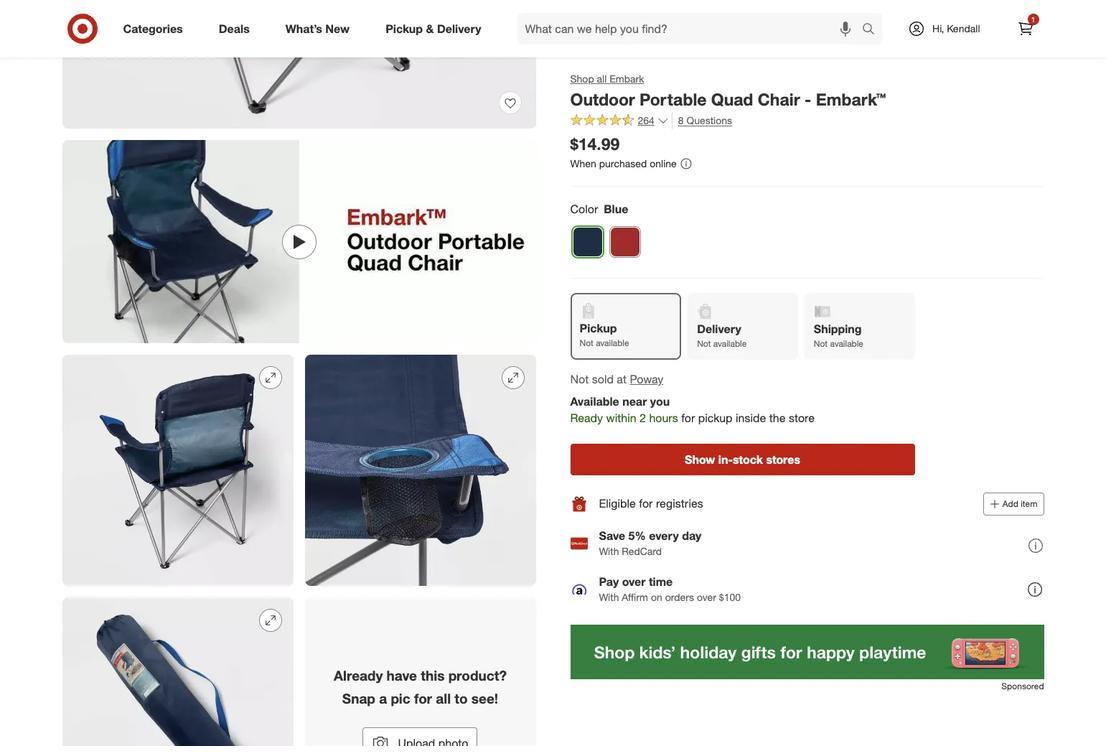 Task type: describe. For each thing, give the bounding box(es) containing it.
add item
[[1003, 498, 1038, 509]]

sponsored
[[1002, 681, 1044, 691]]

-
[[805, 89, 812, 109]]

all inside the shop all embark outdoor portable quad chair - embark™
[[597, 73, 607, 85]]

not for shipping
[[814, 338, 828, 349]]

online
[[650, 158, 677, 170]]

already
[[334, 667, 383, 684]]

outdoor portable quad chair - embark™, 3 of 6 image
[[62, 355, 293, 586]]

categories
[[123, 21, 183, 36]]

delivery not available
[[697, 322, 747, 349]]

questions
[[687, 114, 732, 126]]

all inside already have this product? snap a pic for all to see!
[[436, 690, 451, 707]]

delivery inside the delivery not available
[[697, 322, 742, 336]]

color
[[571, 202, 598, 216]]

you
[[650, 394, 670, 409]]

shipping
[[814, 322, 862, 336]]

red image
[[610, 227, 640, 257]]

not for delivery
[[697, 338, 711, 349]]

affirm
[[622, 591, 648, 603]]

show in-stock stores button
[[571, 444, 915, 475]]

pay over time with affirm on orders over $100
[[599, 575, 741, 603]]

when purchased online
[[571, 158, 677, 170]]

in-
[[719, 452, 733, 467]]

What can we help you find? suggestions appear below search field
[[517, 13, 866, 45]]

when
[[571, 158, 597, 170]]

for for product?
[[414, 690, 432, 707]]

with inside "save 5% every day with redcard"
[[599, 545, 619, 557]]

outdoor portable quad chair - embark™, 4 of 6 image
[[305, 355, 536, 586]]

poway button
[[630, 371, 664, 388]]

search button
[[856, 13, 891, 47]]

hours
[[649, 411, 678, 425]]

day
[[682, 529, 702, 543]]

registries
[[656, 496, 704, 511]]

what's new
[[286, 21, 350, 36]]

available for shipping
[[830, 338, 864, 349]]

1 link
[[1010, 13, 1042, 45]]

available
[[571, 394, 620, 409]]

0 vertical spatial over
[[622, 575, 646, 589]]

new
[[326, 21, 350, 36]]

ready
[[571, 411, 603, 425]]

available for pickup
[[596, 338, 629, 348]]

embark
[[610, 73, 644, 85]]

a
[[379, 690, 387, 707]]

time
[[649, 575, 673, 589]]

poway
[[630, 372, 664, 387]]

save
[[599, 529, 626, 543]]

deals
[[219, 21, 250, 36]]

advertisement region
[[571, 625, 1044, 679]]

the
[[770, 411, 786, 425]]

$14.99
[[571, 133, 620, 153]]

what's new link
[[273, 13, 368, 45]]

outdoor
[[571, 89, 635, 109]]

pickup & delivery link
[[374, 13, 499, 45]]

for for ready
[[682, 411, 695, 425]]

show in-stock stores
[[685, 452, 801, 467]]

1 horizontal spatial for
[[639, 496, 653, 511]]

show
[[685, 452, 715, 467]]

stock
[[733, 452, 763, 467]]

deals link
[[207, 13, 268, 45]]

pickup & delivery
[[386, 21, 482, 36]]

item
[[1021, 498, 1038, 509]]

&
[[426, 21, 434, 36]]

see!
[[472, 690, 498, 707]]

at
[[617, 372, 627, 387]]

already have this product? snap a pic for all to see!
[[334, 667, 507, 707]]

pickup for not
[[580, 321, 617, 335]]

this
[[421, 667, 445, 684]]

shipping not available
[[814, 322, 864, 349]]

not for pickup
[[580, 338, 594, 348]]

shop
[[571, 73, 594, 85]]

every
[[649, 529, 679, 543]]

available near you ready within 2 hours for pickup inside the store
[[571, 394, 815, 425]]



Task type: vqa. For each thing, say whether or not it's contained in the screenshot.
Find
no



Task type: locate. For each thing, give the bounding box(es) containing it.
not up sold
[[580, 338, 594, 348]]

hi, kendall
[[933, 22, 981, 34]]

8 questions link
[[672, 113, 732, 129]]

available inside shipping not available
[[830, 338, 864, 349]]

sold
[[592, 372, 614, 387]]

1 vertical spatial for
[[639, 496, 653, 511]]

all right shop
[[597, 73, 607, 85]]

to
[[455, 690, 468, 707]]

blue image
[[573, 227, 603, 257]]

quad
[[711, 89, 754, 109]]

1 horizontal spatial pickup
[[580, 321, 617, 335]]

1
[[1032, 15, 1036, 24]]

embark™
[[816, 89, 886, 109]]

for inside available near you ready within 2 hours for pickup inside the store
[[682, 411, 695, 425]]

hi,
[[933, 22, 945, 34]]

1 vertical spatial pickup
[[580, 321, 617, 335]]

available for delivery
[[714, 338, 747, 349]]

on
[[651, 591, 663, 603]]

over
[[622, 575, 646, 589], [697, 591, 717, 603]]

save 5% every day with redcard
[[599, 529, 702, 557]]

2 horizontal spatial available
[[830, 338, 864, 349]]

1 horizontal spatial available
[[714, 338, 747, 349]]

not inside shipping not available
[[814, 338, 828, 349]]

0 vertical spatial pickup
[[386, 21, 423, 36]]

with inside pay over time with affirm on orders over $100
[[599, 591, 619, 603]]

categories link
[[111, 13, 201, 45]]

available
[[596, 338, 629, 348], [714, 338, 747, 349], [830, 338, 864, 349]]

portable
[[640, 89, 707, 109]]

eligible for registries
[[599, 496, 704, 511]]

0 horizontal spatial pickup
[[386, 21, 423, 36]]

0 horizontal spatial all
[[436, 690, 451, 707]]

2 vertical spatial for
[[414, 690, 432, 707]]

near
[[623, 394, 647, 409]]

1 horizontal spatial all
[[597, 73, 607, 85]]

not down shipping
[[814, 338, 828, 349]]

pay
[[599, 575, 619, 589]]

kendall
[[947, 22, 981, 34]]

redcard
[[622, 545, 662, 557]]

all left to
[[436, 690, 451, 707]]

not sold at poway
[[571, 372, 664, 387]]

with down pay
[[599, 591, 619, 603]]

5%
[[629, 529, 646, 543]]

2 with from the top
[[599, 591, 619, 603]]

with
[[599, 545, 619, 557], [599, 591, 619, 603]]

pickup inside pickup not available
[[580, 321, 617, 335]]

for right eligible
[[639, 496, 653, 511]]

not inside the delivery not available
[[697, 338, 711, 349]]

pickup
[[698, 411, 733, 425]]

not
[[580, 338, 594, 348], [697, 338, 711, 349], [814, 338, 828, 349], [571, 372, 589, 387]]

0 horizontal spatial over
[[622, 575, 646, 589]]

available inside pickup not available
[[596, 338, 629, 348]]

search
[[856, 23, 891, 37]]

264 link
[[571, 113, 669, 130]]

available inside the delivery not available
[[714, 338, 747, 349]]

eligible
[[599, 496, 636, 511]]

pickup not available
[[580, 321, 629, 348]]

over up affirm at the right of the page
[[622, 575, 646, 589]]

0 horizontal spatial for
[[414, 690, 432, 707]]

blue
[[604, 202, 629, 216]]

pic
[[391, 690, 410, 707]]

outdoor portable quad chair - embark™, 5 of 6 image
[[62, 598, 293, 746]]

within
[[606, 411, 637, 425]]

snap
[[342, 690, 376, 707]]

$100
[[719, 591, 741, 603]]

with down save
[[599, 545, 619, 557]]

delivery
[[437, 21, 482, 36], [697, 322, 742, 336]]

0 horizontal spatial available
[[596, 338, 629, 348]]

all
[[597, 73, 607, 85], [436, 690, 451, 707]]

0 vertical spatial delivery
[[437, 21, 482, 36]]

chair
[[758, 89, 800, 109]]

product?
[[449, 667, 507, 684]]

1 horizontal spatial over
[[697, 591, 717, 603]]

1 horizontal spatial delivery
[[697, 322, 742, 336]]

pickup inside pickup & delivery link
[[386, 21, 423, 36]]

for inside already have this product? snap a pic for all to see!
[[414, 690, 432, 707]]

orders
[[665, 591, 694, 603]]

purchased
[[599, 158, 647, 170]]

0 vertical spatial with
[[599, 545, 619, 557]]

shop all embark outdoor portable quad chair - embark™
[[571, 73, 886, 109]]

0 vertical spatial all
[[597, 73, 607, 85]]

8
[[678, 114, 684, 126]]

add
[[1003, 498, 1019, 509]]

1 vertical spatial delivery
[[697, 322, 742, 336]]

over left $100
[[697, 591, 717, 603]]

not inside pickup not available
[[580, 338, 594, 348]]

color blue
[[571, 202, 629, 216]]

for
[[682, 411, 695, 425], [639, 496, 653, 511], [414, 690, 432, 707]]

1 vertical spatial over
[[697, 591, 717, 603]]

not left sold
[[571, 372, 589, 387]]

0 horizontal spatial delivery
[[437, 21, 482, 36]]

stores
[[766, 452, 801, 467]]

1 vertical spatial all
[[436, 690, 451, 707]]

0 vertical spatial for
[[682, 411, 695, 425]]

8 questions
[[678, 114, 732, 126]]

have
[[387, 667, 417, 684]]

2 horizontal spatial for
[[682, 411, 695, 425]]

outdoor portable quad chair - embark™, 2 of 6, play video image
[[62, 140, 536, 343]]

what's
[[286, 21, 322, 36]]

1 vertical spatial with
[[599, 591, 619, 603]]

store
[[789, 411, 815, 425]]

add item button
[[984, 492, 1044, 515]]

outdoor portable quad chair - embark™, 1 of 6 image
[[62, 0, 536, 129]]

pickup left & at the left top
[[386, 21, 423, 36]]

pickup up sold
[[580, 321, 617, 335]]

not up available near you ready within 2 hours for pickup inside the store
[[697, 338, 711, 349]]

2
[[640, 411, 646, 425]]

1 with from the top
[[599, 545, 619, 557]]

for right pic
[[414, 690, 432, 707]]

pickup for &
[[386, 21, 423, 36]]

264
[[638, 114, 655, 126]]

for right hours
[[682, 411, 695, 425]]

inside
[[736, 411, 766, 425]]



